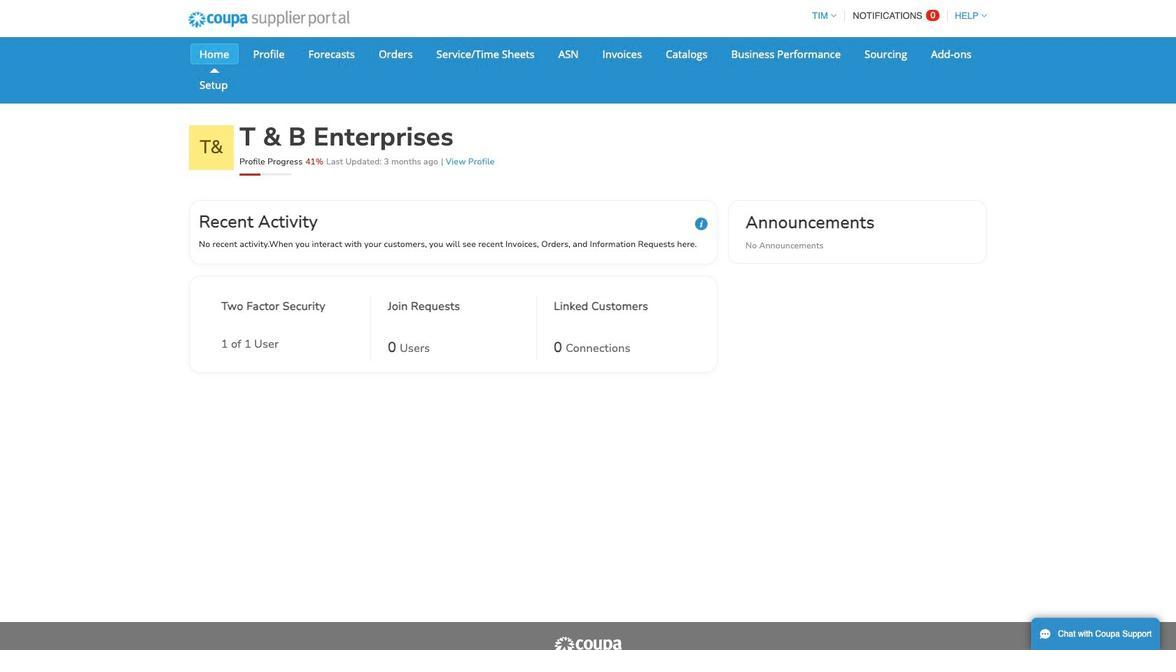 Task type: vqa. For each thing, say whether or not it's contained in the screenshot.
the bottom "Coupa Supplier Portal" image
yes



Task type: locate. For each thing, give the bounding box(es) containing it.
1 horizontal spatial coupa supplier portal image
[[553, 637, 623, 651]]

1 vertical spatial coupa supplier portal image
[[553, 637, 623, 651]]

0 vertical spatial coupa supplier portal image
[[179, 2, 359, 37]]

coupa supplier portal image
[[179, 2, 359, 37], [553, 637, 623, 651]]

t& image
[[189, 125, 234, 170]]

0 horizontal spatial coupa supplier portal image
[[179, 2, 359, 37]]

navigation
[[806, 2, 987, 29]]

additional information image
[[695, 218, 708, 230]]



